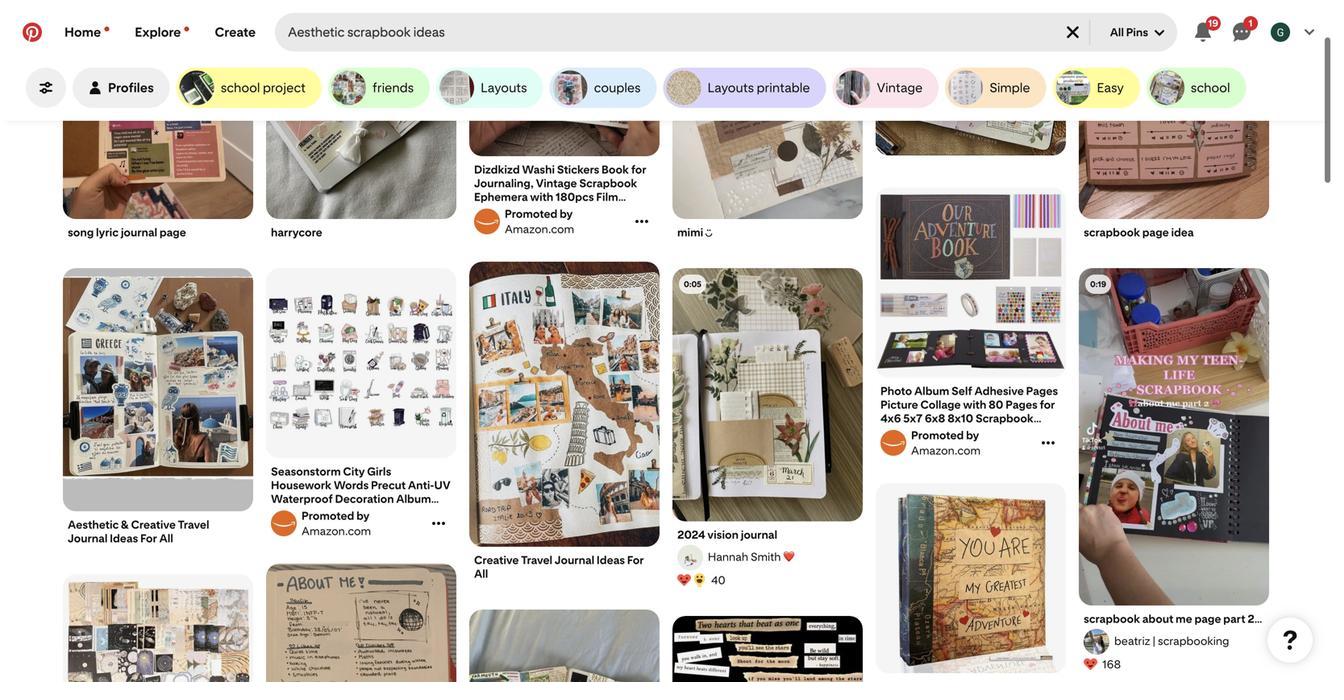 Task type: describe. For each thing, give the bounding box(es) containing it.
this contains an image of: song lyric journal page image
[[63, 0, 253, 220]]

easy
[[1097, 80, 1124, 96]]

seasonstorm city girls housework words precut anti-uv waterproof decoration album planner stickers scrapbooking diary sticky paper flakes (pk730) link
[[271, 465, 452, 534]]

friends
[[372, 80, 414, 96]]

2024
[[677, 529, 705, 542]]

journal for vision
[[741, 529, 777, 542]]

uv
[[434, 479, 450, 493]]

creative inside aesthetic & creative travel journal ideas for all
[[131, 518, 176, 532]]

creative travel journal ideas for all link
[[474, 554, 655, 581]]

vision
[[707, 529, 739, 542]]

this contains an image of: harrycore image
[[266, 0, 456, 220]]

prices may vary. unique art design: seasonstorm stickers are in unique and beautiful art designs. vibrant colors, amazing quality and vast variety of stickers will make you daily planner or journal even more funny and efficient. enjoy high quality: they are super thin self-adhesive synthenic paper stickers with high resolution colorful printing, anti-uv, non-fading, waterproof and tearing resistance. proper size: the sticker sheet size is 8x10 inches (21cmx26cm) and each sticker die size is 1-2 image
[[266, 269, 456, 459]]

create
[[215, 25, 256, 40]]

scrapbook page idea
[[1084, 226, 1194, 239]]

19
[[1208, 17, 1218, 29]]

travel inside aesthetic & creative travel journal ideas for all
[[178, 518, 209, 532]]

1 horizontal spatial this contains an image of: image
[[876, 0, 1066, 156]]

travel inside creative travel journal ideas for all
[[521, 554, 552, 568]]

sticky
[[301, 520, 334, 534]]

amazon.com for prices may vary. unique art design: seasonstorm stickers are in unique and beautiful art designs. vibrant colors, amazing quality and vast variety of stickers will make you daily planner or journal even more funny and efficient. enjoy high quality: they are super thin self-adhesive synthenic paper stickers with high resolution colorful printing, anti-uv, non-fading, waterproof and tearing resistance. proper size: the sticker sheet size is 8x10 inches (21cmx26cm) and each sticker die size is 1-2 image
[[302, 525, 371, 539]]

all inside creative travel journal ideas for all
[[474, 568, 488, 581]]

layouts for layouts printable
[[708, 80, 754, 96]]

song lyric journal page link
[[68, 226, 248, 239]]

168 link
[[1084, 656, 1264, 675]]

40
[[711, 574, 726, 588]]

amazon.com link for 'prices may vary. about the self adhesive page photo album -- the size of our photo albums is 11.6 x 7.5 x 0.6 inches. there are 40 sheets (80 pages) inside for adhesiving photos. the photo album is suitable for 3x5 4x6 5x7 6x8 inch photos. you could one or more kinds of them to get a special photo collage page. design the photo album yourselves -- the box comes with many different design tools. 2 shaped cards for making different shaped pattern you like. 2 colorful corner papers and 2 colorful p'
[[878, 429, 1038, 458]]

flakes
[[370, 520, 403, 534]]

decoration
[[335, 493, 394, 506]]

school link
[[1146, 68, 1246, 108]]

printable
[[757, 80, 810, 96]]

1 page from the left
[[160, 226, 186, 239]]

project
[[263, 80, 306, 96]]

hannah
[[708, 551, 748, 564]]

friends link
[[328, 68, 430, 108]]

smith
[[751, 551, 781, 564]]

notifications image
[[104, 27, 109, 31]]

scrapbook
[[1084, 226, 1140, 239]]

couples link
[[550, 68, 657, 108]]

Search text field
[[288, 13, 1050, 52]]

creative inside creative travel journal ideas for all
[[474, 554, 519, 568]]

journal inside aesthetic & creative travel journal ideas for all
[[68, 532, 108, 546]]

amazon.com link for prices may vary. unique art design: seasonstorm stickers are in unique and beautiful art designs. vibrant colors, amazing quality and vast variety of stickers will make you daily planner or journal even more funny and efficient. enjoy high quality: they are super thin self-adhesive synthenic paper stickers with high resolution colorful printing, anti-uv, non-fading, waterproof and tearing resistance. proper size: the sticker sheet size is 8x10 inches (21cmx26cm) and each sticker die size is 1-2 image
[[269, 510, 428, 539]]

harrycore
[[271, 226, 322, 239]]

amazon.com for prices may vary. 1. what you get - this ephemera sticker book comes with a nice variety of pre-cut vintage film stickers (20 pages about 180pcs) and some full sheets of scrapbook stickers (20 pages) with different designs (paper size: 4.1'' × 5.7''). 2. material - these vintage journaling stickers are made of washi paper with flat finish and translucent texture. they are thin. if needed, they can be written on. they hold their stick well but are very easy to peel and re-stick without leaving any image
[[505, 223, 574, 236]]

school for school project
[[221, 80, 260, 96]]

mimi ◡̈
[[677, 226, 712, 239]]

prices may vary. value pack:200pcs of vintage assorted paper & sticker ephemera kit, including 120 pcs scrapbook papers(6.7×4.7inch, 60 patterns, 2 of each) and 80 pcs patterns washi stickers(40 patterns, 2 of each). a collection of vintage style celestial theme junk journal good stuffs! celestial theme junk journal supplies:this 200pcs paper & washi stricker kit with a variety of celestial and astrology designs.such as: various planet stickers, space, moon phase, planet map, world map, astronom image
[[63, 575, 253, 683]]

vintage link
[[833, 68, 939, 108]]

city
[[343, 465, 365, 479]]

0 horizontal spatial this contains an image of: image
[[673, 617, 863, 683]]

layouts for layouts
[[481, 80, 527, 96]]

layouts link
[[436, 68, 543, 108]]

home
[[65, 25, 101, 40]]

❤️
[[783, 551, 795, 564]]

beatriz | scrapbooking
[[1114, 635, 1229, 649]]

1 button
[[1222, 13, 1261, 52]]

housework
[[271, 479, 332, 493]]

prices may vary. size: length 10.63 x width 11.5 x thick 1.25 (inches), self-adhesive page 11.03 x 8.86(in). total of 40 pages(20 sheets) of self-adhered pages, large photo albums can accommodate photos of various sizes. self-adhesive design: printed eco-friendly kraft paper cover old map adventure travel design. fast-stick magnetic pages feature a clear plastic overlay that self-adheres to the page. package include 1 metallic marker pen(gold color), easy to personalize your pages. hold differen image
[[876, 484, 1066, 674]]

prices may vary. 1. what you get - this ephemera sticker book comes with a nice variety of pre-cut vintage film stickers (20 pages about 180pcs) and some full sheets of scrapbook stickers (20 pages) with different designs (paper size: 4.1'' × 5.7''). 2. material - these vintage journaling stickers are made of washi paper with flat finish and translucent texture. they are thin. if needed, they can be written on. they hold their stick well but are very easy to peel and re-stick without leaving any image
[[469, 0, 660, 156]]



Task type: vqa. For each thing, say whether or not it's contained in the screenshot.
Terry Turtle image
no



Task type: locate. For each thing, give the bounding box(es) containing it.
0 horizontal spatial amazon.com link
[[269, 510, 428, 539]]

hannah smith ❤️ link
[[708, 550, 795, 565]]

ideas
[[110, 532, 138, 546], [597, 554, 625, 568]]

1 layouts from the left
[[481, 80, 527, 96]]

school
[[221, 80, 260, 96], [1191, 80, 1230, 96]]

anti-
[[408, 479, 434, 493]]

home link
[[52, 13, 122, 52]]

this contains: aesthetic & creative travel journal ideas for all image
[[63, 269, 253, 512]]

this contains an image of: bullet journal idea image
[[266, 564, 456, 683]]

0 horizontal spatial journal
[[68, 532, 108, 546]]

profiles
[[108, 80, 154, 96]]

pins
[[1126, 25, 1148, 39]]

layouts
[[481, 80, 527, 96], [708, 80, 754, 96]]

2 page from the left
[[1142, 226, 1169, 239]]

beatriz | scrapbooking link
[[1114, 635, 1229, 649]]

creative
[[131, 518, 176, 532], [474, 554, 519, 568]]

journal inside creative travel journal ideas for all
[[555, 554, 594, 568]]

0 vertical spatial amazon.com
[[505, 223, 574, 236]]

person image
[[89, 81, 102, 94]]

19 button
[[1184, 13, 1222, 52]]

create link
[[202, 13, 269, 52]]

prices may vary. about the self adhesive page photo album -- the size of our photo albums is 11.6 x 7.5 x 0.6 inches. there are 40 sheets (80 pages) inside for adhesiving photos. the photo album is suitable for 3x5 4x6 5x7 6x8 inch photos. you could one or more kinds of them to get a special photo collage page. design the photo album yourselves -- the box comes with many different design tools. 2 shaped cards for making different shaped pattern you like. 2 colorful corner papers and 2 colorful p image
[[876, 188, 1066, 378]]

page left idea
[[1142, 226, 1169, 239]]

0 vertical spatial travel
[[178, 518, 209, 532]]

for
[[140, 532, 157, 546], [627, 554, 644, 568]]

harrycore link
[[271, 226, 452, 239]]

journal
[[121, 226, 157, 239], [741, 529, 777, 542]]

1 horizontal spatial journal
[[555, 554, 594, 568]]

40 link
[[677, 571, 858, 591]]

1 horizontal spatial all
[[474, 568, 488, 581]]

paper
[[336, 520, 367, 534]]

2 vertical spatial all
[[474, 568, 488, 581]]

beatriz
[[1114, 635, 1150, 649]]

2 layouts from the left
[[708, 80, 754, 96]]

1 vertical spatial journal
[[741, 529, 777, 542]]

1 vertical spatial amazon.com
[[911, 444, 981, 458]]

1 horizontal spatial amazon.com link
[[472, 207, 631, 236]]

creative travel journal ideas for all
[[474, 554, 644, 581]]

school project link
[[176, 68, 322, 108]]

1 horizontal spatial amazon.com
[[505, 223, 574, 236]]

journal right lyric
[[121, 226, 157, 239]]

song
[[68, 226, 94, 239]]

2 horizontal spatial all
[[1110, 25, 1124, 39]]

0 horizontal spatial layouts
[[481, 80, 527, 96]]

for inside creative travel journal ideas for all
[[627, 554, 644, 568]]

1 vertical spatial travel
[[521, 554, 552, 568]]

1
[[1249, 17, 1253, 29]]

page
[[160, 226, 186, 239], [1142, 226, 1169, 239]]

simple
[[990, 80, 1030, 96]]

2 horizontal spatial amazon.com
[[911, 444, 981, 458]]

waterproof
[[271, 493, 333, 506]]

1 school from the left
[[221, 80, 260, 96]]

1 horizontal spatial ideas
[[597, 554, 625, 568]]

this contains an image of: image
[[876, 0, 1066, 156], [673, 617, 863, 683]]

song lyric journal page
[[68, 226, 186, 239]]

travel
[[178, 518, 209, 532], [521, 554, 552, 568]]

aesthetic
[[68, 518, 119, 532]]

hannah smith ❤️
[[708, 551, 795, 564]]

0 horizontal spatial for
[[140, 532, 157, 546]]

all
[[1110, 25, 1124, 39], [159, 532, 173, 546], [474, 568, 488, 581]]

this contains an image of: scrapbook page idea image
[[1079, 0, 1269, 220]]

words
[[334, 479, 369, 493]]

amazon.com for 'prices may vary. about the self adhesive page photo album -- the size of our photo albums is 11.6 x 7.5 x 0.6 inches. there are 40 sheets (80 pages) inside for adhesiving photos. the photo album is suitable for 3x5 4x6 5x7 6x8 inch photos. you could one or more kinds of them to get a special photo collage page. design the photo album yourselves -- the box comes with many different design tools. 2 shaped cards for making different shaped pattern you like. 2 colorful corner papers and 2 colorful p'
[[911, 444, 981, 458]]

0 horizontal spatial travel
[[178, 518, 209, 532]]

0 vertical spatial amazon.com link
[[472, 207, 631, 236]]

0 horizontal spatial amazon.com
[[302, 525, 371, 539]]

0 horizontal spatial creative
[[131, 518, 176, 532]]

greg robinson image
[[1271, 23, 1290, 42]]

aesthetic & creative travel journal ideas for all link
[[68, 518, 248, 546]]

stickers
[[313, 506, 356, 520]]

mimi ◡̈ link
[[677, 226, 858, 239]]

girls
[[367, 465, 391, 479]]

0 vertical spatial for
[[140, 532, 157, 546]]

&
[[121, 518, 129, 532]]

for inside aesthetic & creative travel journal ideas for all
[[140, 532, 157, 546]]

0 vertical spatial this contains an image of: image
[[876, 0, 1066, 156]]

(pk730)
[[405, 520, 448, 534]]

aesthetic & creative travel journal ideas for all
[[68, 518, 209, 546]]

0 horizontal spatial school
[[221, 80, 260, 96]]

journal up smith at the bottom right of the page
[[741, 529, 777, 542]]

this contains: creative travel journal ideas for all image
[[469, 262, 660, 548]]

dropdown image
[[1155, 28, 1164, 38]]

0 vertical spatial all
[[1110, 25, 1124, 39]]

planner
[[271, 506, 311, 520]]

layouts printable
[[708, 80, 810, 96]]

notifications image
[[184, 27, 189, 31]]

2024 vision journal link
[[677, 529, 858, 542]]

explore
[[135, 25, 181, 40]]

1 horizontal spatial page
[[1142, 226, 1169, 239]]

layouts printable link
[[663, 68, 826, 108]]

0 vertical spatial creative
[[131, 518, 176, 532]]

amazon.com
[[505, 223, 574, 236], [911, 444, 981, 458], [302, 525, 371, 539]]

1 vertical spatial for
[[627, 554, 644, 568]]

mimi
[[677, 226, 703, 239]]

diary
[[271, 520, 299, 534]]

◡̈
[[706, 226, 712, 239]]

0 vertical spatial journal
[[121, 226, 157, 239]]

easy link
[[1053, 68, 1140, 108]]

this contains an image of: mimi ◡̈ image
[[673, 0, 863, 220]]

1 vertical spatial creative
[[474, 554, 519, 568]]

1 horizontal spatial journal
[[741, 529, 777, 542]]

2 school from the left
[[1191, 80, 1230, 96]]

scrapbook page idea link
[[1084, 226, 1264, 239]]

all pins button
[[1097, 13, 1177, 52]]

couples
[[594, 80, 641, 96]]

school left project
[[221, 80, 260, 96]]

all inside aesthetic & creative travel journal ideas for all
[[159, 532, 173, 546]]

2 vertical spatial amazon.com
[[302, 525, 371, 539]]

1 horizontal spatial layouts
[[708, 80, 754, 96]]

1 horizontal spatial for
[[627, 554, 644, 568]]

0 horizontal spatial ideas
[[110, 532, 138, 546]]

ideas inside creative travel journal ideas for all
[[597, 554, 625, 568]]

amazon.com link
[[472, 207, 631, 236], [878, 429, 1038, 458], [269, 510, 428, 539]]

all pins
[[1110, 25, 1148, 39]]

journal
[[68, 532, 108, 546], [555, 554, 594, 568]]

school down 19 button on the right top of the page
[[1191, 80, 1230, 96]]

1 vertical spatial this contains an image of: image
[[673, 617, 863, 683]]

1 horizontal spatial school
[[1191, 80, 1230, 96]]

page right lyric
[[160, 226, 186, 239]]

simple link
[[945, 68, 1046, 108]]

1 vertical spatial ideas
[[597, 554, 625, 568]]

0 horizontal spatial journal
[[121, 226, 157, 239]]

profiles link
[[73, 68, 170, 108]]

2024 vision board, journalling, scrapbooking, aesthetic, vintage theme, flowers, vintage journalling, journal ideas image
[[673, 269, 863, 522]]

album
[[396, 493, 431, 506]]

0 vertical spatial ideas
[[110, 532, 138, 546]]

1 vertical spatial amazon.com link
[[878, 429, 1038, 458]]

lyric
[[96, 226, 119, 239]]

0 vertical spatial journal
[[68, 532, 108, 546]]

this contains: travelers notebook magic: a love affair with the art of journaling on the go | aesthetic journal accessories | aesthetic and creative ideas for your diy travel journal image
[[469, 610, 660, 683]]

seasonstorm city girls housework words precut anti-uv waterproof decoration album planner stickers scrapbooking diary sticky paper flakes (pk730)
[[271, 465, 450, 534]]

scrapbooking
[[358, 506, 433, 520]]

explore link
[[122, 13, 202, 52]]

idea
[[1171, 226, 1194, 239]]

1 horizontal spatial creative
[[474, 554, 519, 568]]

2 horizontal spatial amazon.com link
[[878, 429, 1038, 458]]

journal for lyric
[[121, 226, 157, 239]]

filter image
[[40, 81, 52, 94]]

1 vertical spatial all
[[159, 532, 173, 546]]

2024 vision journal
[[677, 529, 777, 542]]

1 horizontal spatial travel
[[521, 554, 552, 568]]

2 vertical spatial amazon.com link
[[269, 510, 428, 539]]

seasonstorm
[[271, 465, 341, 479]]

|
[[1153, 635, 1156, 649]]

ideas inside aesthetic & creative travel journal ideas for all
[[110, 532, 138, 546]]

amazon.com link for prices may vary. 1. what you get - this ephemera sticker book comes with a nice variety of pre-cut vintage film stickers (20 pages about 180pcs) and some full sheets of scrapbook stickers (20 pages) with different designs (paper size: 4.1'' × 5.7''). 2. material - these vintage journaling stickers are made of washi paper with flat finish and translucent texture. they are thin. if needed, they can be written on. they hold their stick well but are very easy to peel and re-stick without leaving any image
[[472, 207, 631, 236]]

school project
[[221, 80, 306, 96]]

0 horizontal spatial all
[[159, 532, 173, 546]]

1 vertical spatial journal
[[555, 554, 594, 568]]

vintage
[[877, 80, 923, 96]]

scrapbook ideas tiktok summer ideas scrapbook teen life scrapbook teenlife memories plxto1 diy tiktok image
[[1079, 269, 1269, 607]]

168
[[1102, 659, 1121, 672]]

precut
[[371, 479, 406, 493]]

all inside button
[[1110, 25, 1124, 39]]

0 horizontal spatial page
[[160, 226, 186, 239]]

school for school
[[1191, 80, 1230, 96]]

scrapbooking
[[1158, 635, 1229, 649]]



